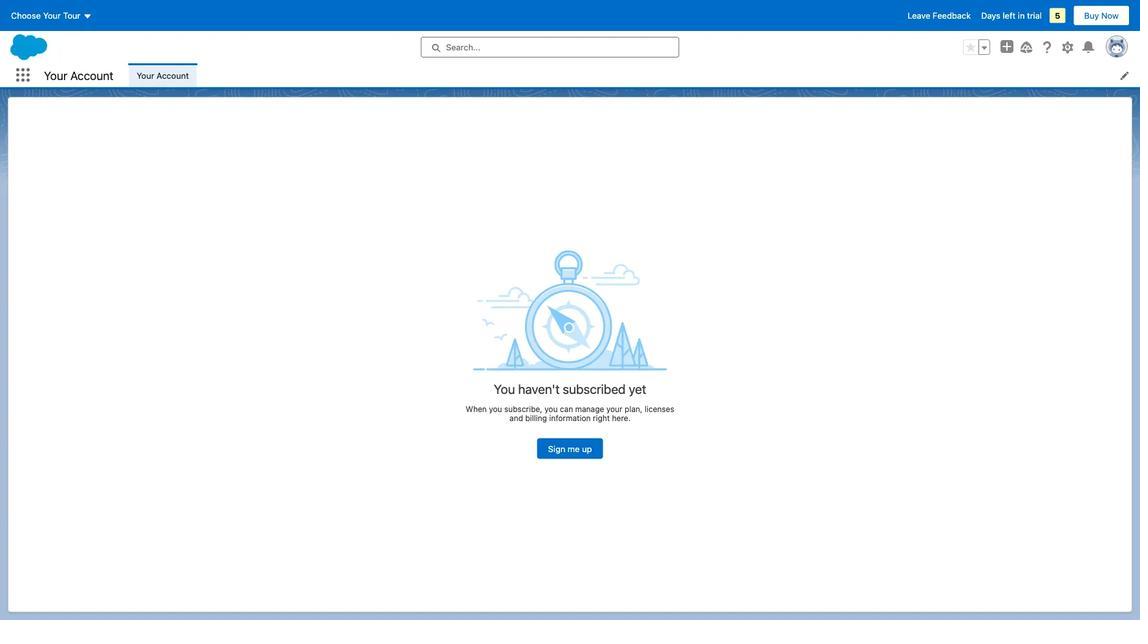 Task type: vqa. For each thing, say whether or not it's contained in the screenshot.
Tour
yes



Task type: describe. For each thing, give the bounding box(es) containing it.
your account link
[[129, 63, 197, 87]]

feedback
[[933, 11, 971, 20]]

licenses
[[645, 405, 674, 414]]

leave feedback
[[908, 11, 971, 20]]

you
[[494, 381, 515, 396]]

now
[[1102, 11, 1119, 20]]

when
[[466, 405, 487, 414]]

5
[[1055, 11, 1061, 20]]

your inside list
[[137, 70, 154, 80]]

search...
[[446, 42, 481, 52]]

sign me up button
[[537, 438, 603, 459]]

when you subscribe, you can manage your plan, licenses and billing information right here.
[[466, 405, 674, 423]]

left
[[1003, 11, 1016, 20]]

buy
[[1084, 11, 1099, 20]]

choose your tour
[[11, 11, 80, 20]]

buy now
[[1084, 11, 1119, 20]]

and
[[510, 414, 523, 423]]

days
[[981, 11, 1001, 20]]

me
[[568, 444, 580, 453]]

buy now button
[[1073, 5, 1130, 26]]

1 you from the left
[[489, 405, 502, 414]]

0 horizontal spatial your account
[[44, 68, 113, 82]]

sign me up
[[548, 444, 592, 453]]

account inside list
[[157, 70, 189, 80]]

manage
[[575, 405, 604, 414]]

you haven't subscribed yet
[[494, 381, 646, 396]]

billing
[[525, 414, 547, 423]]

leave
[[908, 11, 931, 20]]

leave feedback link
[[908, 11, 971, 20]]

0 horizontal spatial account
[[70, 68, 113, 82]]

can
[[560, 405, 573, 414]]

subscribed
[[563, 381, 626, 396]]

yet
[[629, 381, 646, 396]]



Task type: locate. For each thing, give the bounding box(es) containing it.
0 horizontal spatial you
[[489, 405, 502, 414]]

your account inside list
[[137, 70, 189, 80]]

your
[[606, 405, 623, 414]]

information
[[549, 414, 591, 423]]

subscribe,
[[504, 405, 542, 414]]

right
[[593, 414, 610, 423]]

your account
[[44, 68, 113, 82], [137, 70, 189, 80]]

you left can
[[545, 405, 558, 414]]

your inside popup button
[[43, 11, 61, 20]]

account
[[70, 68, 113, 82], [157, 70, 189, 80]]

tour
[[63, 11, 80, 20]]

1 horizontal spatial you
[[545, 405, 558, 414]]

plan,
[[625, 405, 643, 414]]

1 horizontal spatial your account
[[137, 70, 189, 80]]

1 horizontal spatial account
[[157, 70, 189, 80]]

up
[[582, 444, 592, 453]]

haven't
[[518, 381, 560, 396]]

days left in trial
[[981, 11, 1042, 20]]

your account list
[[129, 63, 1140, 87]]

in
[[1018, 11, 1025, 20]]

your
[[43, 11, 61, 20], [44, 68, 67, 82], [137, 70, 154, 80]]

search... button
[[421, 37, 679, 57]]

sign
[[548, 444, 565, 453]]

here.
[[612, 414, 631, 423]]

you right when
[[489, 405, 502, 414]]

trial
[[1027, 11, 1042, 20]]

you
[[489, 405, 502, 414], [545, 405, 558, 414]]

choose
[[11, 11, 41, 20]]

2 you from the left
[[545, 405, 558, 414]]

group
[[963, 39, 990, 55]]

choose your tour button
[[10, 5, 93, 26]]



